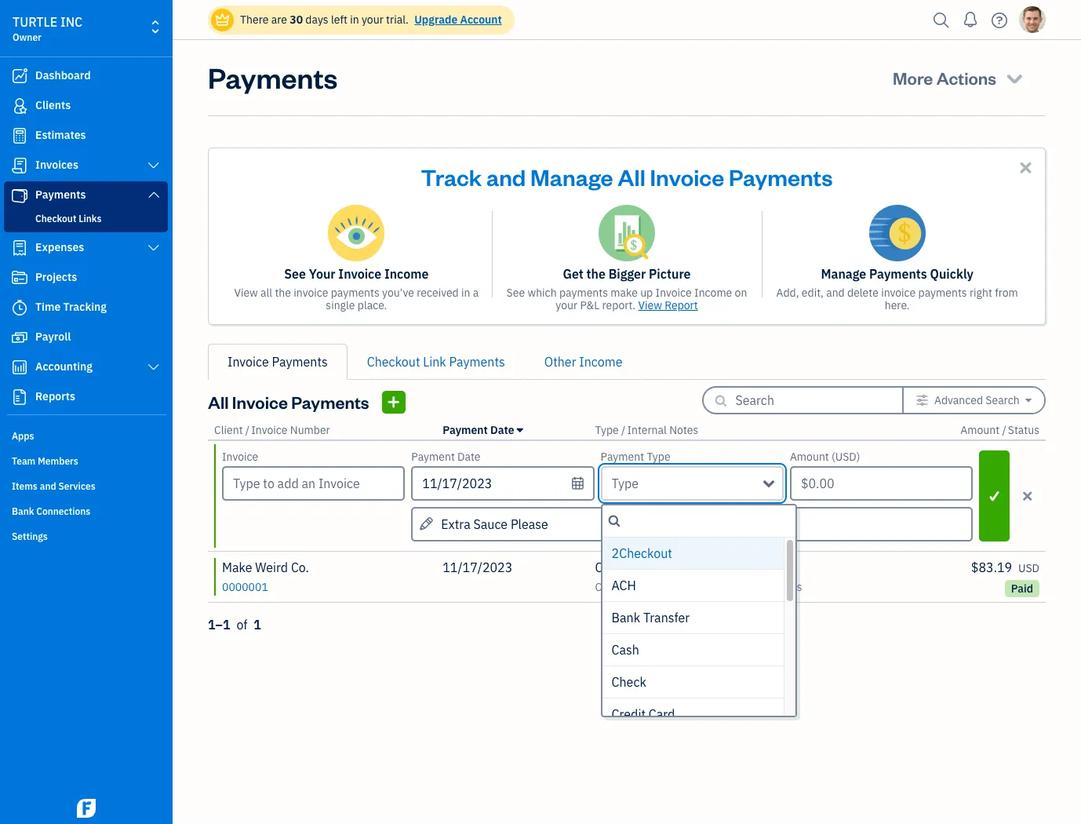 Task type: vqa. For each thing, say whether or not it's contained in the screenshot.
the left Close icon
no



Task type: describe. For each thing, give the bounding box(es) containing it.
in for there
[[350, 13, 359, 27]]

save image
[[981, 486, 1008, 506]]

1–1
[[208, 617, 230, 633]]

other income link
[[525, 344, 642, 380]]

report
[[665, 298, 698, 312]]

timer image
[[10, 300, 29, 316]]

received
[[417, 286, 459, 300]]

freshbooks image
[[74, 799, 99, 818]]

0 horizontal spatial all
[[208, 391, 229, 413]]

income inside other income link
[[580, 354, 623, 370]]

income inside see your invoice income view all the invoice payments you've received in a single place.
[[385, 266, 429, 282]]

services
[[58, 480, 96, 492]]

1 vertical spatial payment date
[[412, 450, 481, 464]]

payment image
[[10, 188, 29, 203]]

left
[[331, 13, 348, 27]]

add a new payment image
[[387, 392, 401, 412]]

see your invoice income view all the invoice payments you've received in a single place.
[[234, 266, 479, 312]]

reports
[[35, 389, 75, 403]]

paid
[[1012, 582, 1034, 596]]

all invoice payments
[[208, 391, 369, 413]]

get
[[563, 266, 584, 282]]

1 horizontal spatial date
[[491, 423, 515, 437]]

caretdown image inside advanced search dropdown button
[[1026, 394, 1032, 407]]

bank connections
[[12, 506, 91, 517]]

bank for bank connections
[[12, 506, 34, 517]]

bank transfer
[[612, 610, 690, 626]]

see for your
[[284, 266, 306, 282]]

manage payments quickly add, edit, and delete invoice payments right from here.
[[777, 266, 1019, 312]]

cash for cash
[[612, 642, 640, 658]]

settings image
[[917, 394, 929, 407]]

add,
[[777, 286, 800, 300]]

client image
[[10, 98, 29, 114]]

list box containing 2checkout
[[603, 538, 796, 731]]

payments inside "link"
[[272, 354, 328, 370]]

$83.19
[[972, 560, 1013, 575]]

dashboard
[[35, 68, 91, 82]]

are
[[271, 13, 287, 27]]

2checkout
[[612, 546, 673, 561]]

type button
[[595, 423, 619, 437]]

transfer
[[644, 610, 690, 626]]

type for type
[[612, 476, 639, 491]]

cash customer wants to pay in estonian kroons
[[595, 560, 803, 594]]

your
[[309, 266, 336, 282]]

payment down payment date button
[[412, 450, 455, 464]]

other
[[545, 354, 577, 370]]

payments inside see which payments make up invoice income on your p&l report.
[[560, 286, 608, 300]]

checkout links
[[35, 213, 102, 225]]

owner
[[13, 31, 41, 43]]

quickly
[[931, 266, 974, 282]]

items and services link
[[4, 474, 168, 498]]

client
[[214, 423, 243, 437]]

/ for invoice
[[246, 423, 250, 437]]

type button
[[601, 466, 784, 501]]

projects
[[35, 270, 77, 284]]

time tracking link
[[4, 294, 168, 322]]

here.
[[885, 298, 910, 312]]

view inside see your invoice income view all the invoice payments you've received in a single place.
[[234, 286, 258, 300]]

amount button
[[961, 423, 1000, 437]]

Payment date in MM/DD/YYYY format text field
[[412, 466, 595, 501]]

settings
[[12, 531, 48, 542]]

amount / status
[[961, 423, 1040, 437]]

0 vertical spatial all
[[618, 162, 646, 192]]

manage inside the manage payments quickly add, edit, and delete invoice payments right from here.
[[821, 266, 867, 282]]

which
[[528, 286, 557, 300]]

checkout link payments link
[[348, 344, 525, 380]]

payments inside main element
[[35, 188, 86, 202]]

and for services
[[40, 480, 56, 492]]

advanced search button
[[904, 388, 1045, 413]]

manage payments quickly image
[[870, 205, 926, 261]]

up
[[641, 286, 653, 300]]

on
[[735, 286, 748, 300]]

invoice payments link
[[208, 344, 348, 380]]

Invoice text field
[[224, 468, 404, 499]]

client / invoice number
[[214, 423, 330, 437]]

payment date button
[[443, 423, 523, 437]]

crown image
[[214, 11, 231, 28]]

you've
[[382, 286, 414, 300]]

chart image
[[10, 360, 29, 375]]

checkout for checkout link payments
[[367, 354, 420, 370]]

team members
[[12, 455, 78, 467]]

expense image
[[10, 240, 29, 256]]

track and manage all invoice payments
[[421, 162, 833, 192]]

of
[[237, 617, 248, 633]]

Search search field
[[603, 512, 796, 531]]

connections
[[36, 506, 91, 517]]

see for which
[[507, 286, 525, 300]]

place.
[[358, 298, 387, 312]]

links
[[79, 213, 102, 225]]

1–1 of 1
[[208, 617, 261, 633]]

there
[[240, 13, 269, 27]]

invoice payments
[[228, 354, 328, 370]]

invoice for your
[[294, 286, 328, 300]]

track
[[421, 162, 482, 192]]

accounting
[[35, 360, 93, 374]]

type for type / internal notes
[[595, 423, 619, 437]]

invoice inside see your invoice income view all the invoice payments you've received in a single place.
[[339, 266, 382, 282]]

chevron large down image for invoices
[[146, 159, 161, 172]]

1
[[254, 617, 261, 633]]

chevron large down image for expenses
[[146, 242, 161, 254]]

estonian
[[723, 580, 765, 594]]

other income
[[545, 354, 623, 370]]

0 horizontal spatial date
[[458, 450, 481, 464]]

single
[[326, 298, 355, 312]]

$83.19 usd paid
[[972, 560, 1040, 596]]

credit card
[[612, 706, 675, 722]]

view report
[[639, 298, 698, 312]]

Search text field
[[736, 388, 877, 413]]

upgrade account link
[[411, 13, 502, 27]]

ach
[[612, 578, 637, 593]]

edit,
[[802, 286, 824, 300]]

apps link
[[4, 424, 168, 447]]

estimate image
[[10, 128, 29, 144]]



Task type: locate. For each thing, give the bounding box(es) containing it.
chevron large down image
[[146, 242, 161, 254], [146, 361, 161, 374]]

income inside see which payments make up invoice income on your p&l report.
[[695, 286, 733, 300]]

2 / from the left
[[622, 423, 626, 437]]

1 horizontal spatial manage
[[821, 266, 867, 282]]

checkout link payments
[[367, 354, 505, 370]]

type down internal
[[647, 450, 671, 464]]

checkout
[[35, 213, 76, 225], [367, 354, 420, 370]]

there are 30 days left in your trial. upgrade account
[[240, 13, 502, 27]]

the inside see your invoice income view all the invoice payments you've received in a single place.
[[275, 286, 291, 300]]

see left the your
[[284, 266, 306, 282]]

see left which
[[507, 286, 525, 300]]

checkout up expenses
[[35, 213, 76, 225]]

0 vertical spatial chevron large down image
[[146, 159, 161, 172]]

1 horizontal spatial your
[[556, 298, 578, 312]]

3 / from the left
[[1003, 423, 1007, 437]]

1 vertical spatial bank
[[612, 610, 641, 626]]

the right get
[[587, 266, 606, 282]]

2 vertical spatial in
[[711, 580, 720, 594]]

amount down advanced search
[[961, 423, 1000, 437]]

0 vertical spatial bank
[[12, 506, 34, 517]]

0 horizontal spatial checkout
[[35, 213, 76, 225]]

0 horizontal spatial invoice
[[294, 286, 328, 300]]

income up 'you've'
[[385, 266, 429, 282]]

kroons
[[768, 580, 803, 594]]

type inside type dropdown button
[[612, 476, 639, 491]]

2 horizontal spatial and
[[827, 286, 845, 300]]

view right make
[[639, 298, 662, 312]]

advanced
[[935, 393, 984, 407]]

date up payment date in mm/dd/yyyy format text box
[[491, 423, 515, 437]]

invoice down the your
[[294, 286, 328, 300]]

and right items
[[40, 480, 56, 492]]

payments down quickly
[[919, 286, 968, 300]]

0 horizontal spatial amount
[[790, 450, 830, 464]]

1 horizontal spatial see
[[507, 286, 525, 300]]

your
[[362, 13, 384, 27], [556, 298, 578, 312]]

link
[[423, 354, 447, 370]]

2 vertical spatial type
[[612, 476, 639, 491]]

30
[[290, 13, 303, 27]]

2 invoice from the left
[[882, 286, 916, 300]]

dashboard image
[[10, 68, 29, 84]]

cash up check
[[612, 642, 640, 658]]

1 horizontal spatial checkout
[[367, 354, 420, 370]]

0 horizontal spatial manage
[[531, 162, 614, 192]]

(usd)
[[832, 450, 861, 464]]

payments inside see your invoice income view all the invoice payments you've received in a single place.
[[331, 286, 380, 300]]

caretdown image right search
[[1026, 394, 1032, 407]]

1 vertical spatial all
[[208, 391, 229, 413]]

bank inside list box
[[612, 610, 641, 626]]

and inside the manage payments quickly add, edit, and delete invoice payments right from here.
[[827, 286, 845, 300]]

view left all
[[234, 286, 258, 300]]

invoice right delete
[[882, 286, 916, 300]]

to
[[678, 580, 688, 594]]

1 chevron large down image from the top
[[146, 159, 161, 172]]

1 vertical spatial type
[[647, 450, 671, 464]]

1 chevron large down image from the top
[[146, 242, 161, 254]]

/ for status
[[1003, 423, 1007, 437]]

customer
[[595, 580, 643, 594]]

payment date down payment date button
[[412, 450, 481, 464]]

turtle inc owner
[[13, 14, 83, 43]]

payment down type button
[[601, 450, 645, 464]]

cash inside cash customer wants to pay in estonian kroons
[[595, 560, 623, 575]]

chevrondown image
[[1004, 67, 1026, 89]]

expenses
[[35, 240, 84, 254]]

make
[[222, 560, 252, 575]]

type down payment type at right bottom
[[612, 476, 639, 491]]

0 horizontal spatial the
[[275, 286, 291, 300]]

0 vertical spatial cash
[[595, 560, 623, 575]]

bank down the customer
[[612, 610, 641, 626]]

1 horizontal spatial all
[[618, 162, 646, 192]]

payments link
[[4, 181, 168, 210]]

payment date up payment date in mm/dd/yyyy format text box
[[443, 423, 515, 437]]

weird
[[255, 560, 288, 575]]

type / internal notes
[[595, 423, 699, 437]]

pay
[[691, 580, 708, 594]]

date down payment date button
[[458, 450, 481, 464]]

0 horizontal spatial your
[[362, 13, 384, 27]]

1 vertical spatial the
[[275, 286, 291, 300]]

1 horizontal spatial invoice
[[882, 286, 916, 300]]

0 horizontal spatial see
[[284, 266, 306, 282]]

all
[[618, 162, 646, 192], [208, 391, 229, 413]]

/ right 'client'
[[246, 423, 250, 437]]

amount left (usd)
[[790, 450, 830, 464]]

and right track
[[487, 162, 526, 192]]

invoice inside see which payments make up invoice income on your p&l report.
[[656, 286, 692, 300]]

1 vertical spatial see
[[507, 286, 525, 300]]

payments down the your
[[331, 286, 380, 300]]

/ for internal
[[622, 423, 626, 437]]

/ left status
[[1003, 423, 1007, 437]]

1 vertical spatial date
[[458, 450, 481, 464]]

search
[[986, 393, 1020, 407]]

invoice for payments
[[882, 286, 916, 300]]

0 vertical spatial manage
[[531, 162, 614, 192]]

1 horizontal spatial bank
[[612, 610, 641, 626]]

1 horizontal spatial payments
[[560, 286, 608, 300]]

days
[[306, 13, 329, 27]]

your left p&l
[[556, 298, 578, 312]]

payments inside the manage payments quickly add, edit, and delete invoice payments right from here.
[[919, 286, 968, 300]]

manage
[[531, 162, 614, 192], [821, 266, 867, 282]]

invoice image
[[10, 158, 29, 173]]

caretdown image
[[1026, 394, 1032, 407], [517, 424, 523, 436]]

0 vertical spatial caretdown image
[[1026, 394, 1032, 407]]

1 horizontal spatial /
[[622, 423, 626, 437]]

1 vertical spatial income
[[695, 286, 733, 300]]

team
[[12, 455, 36, 467]]

cash up the customer
[[595, 560, 623, 575]]

time
[[35, 300, 61, 314]]

1 vertical spatial and
[[827, 286, 845, 300]]

dashboard link
[[4, 62, 168, 90]]

1 invoice from the left
[[294, 286, 328, 300]]

chevron large down image inside payments link
[[146, 188, 161, 201]]

0 horizontal spatial income
[[385, 266, 429, 282]]

clients
[[35, 98, 71, 112]]

money image
[[10, 330, 29, 345]]

items and services
[[12, 480, 96, 492]]

1 horizontal spatial caretdown image
[[1026, 394, 1032, 407]]

1 vertical spatial your
[[556, 298, 578, 312]]

/ right type button
[[622, 423, 626, 437]]

number
[[290, 423, 330, 437]]

chevron large down image down the payroll link
[[146, 361, 161, 374]]

upgrade
[[415, 13, 458, 27]]

1 horizontal spatial the
[[587, 266, 606, 282]]

wants
[[646, 580, 676, 594]]

2 horizontal spatial in
[[711, 580, 720, 594]]

cash inside list box
[[612, 642, 640, 658]]

main element
[[0, 0, 212, 824]]

1 vertical spatial chevron large down image
[[146, 361, 161, 374]]

in inside cash customer wants to pay in estonian kroons
[[711, 580, 720, 594]]

2 chevron large down image from the top
[[146, 361, 161, 374]]

payments inside the manage payments quickly add, edit, and delete invoice payments right from here.
[[870, 266, 928, 282]]

see your invoice income image
[[328, 205, 385, 261]]

all up 'client'
[[208, 391, 229, 413]]

2 horizontal spatial income
[[695, 286, 733, 300]]

payroll
[[35, 330, 71, 344]]

checkout links link
[[7, 210, 165, 228]]

amount for amount / status
[[961, 423, 1000, 437]]

invoice inside see your invoice income view all the invoice payments you've received in a single place.
[[294, 286, 328, 300]]

in left a
[[462, 286, 471, 300]]

0 vertical spatial see
[[284, 266, 306, 282]]

2 horizontal spatial payments
[[919, 286, 968, 300]]

bank connections link
[[4, 499, 168, 523]]

from
[[995, 286, 1019, 300]]

co.
[[291, 560, 309, 575]]

notes
[[670, 423, 699, 437]]

0 vertical spatial income
[[385, 266, 429, 282]]

and right edit,
[[827, 286, 845, 300]]

see inside see which payments make up invoice income on your p&l report.
[[507, 286, 525, 300]]

bigger
[[609, 266, 646, 282]]

0000001 link
[[222, 579, 268, 594]]

payroll link
[[4, 323, 168, 352]]

see
[[284, 266, 306, 282], [507, 286, 525, 300]]

estimates link
[[4, 122, 168, 150]]

1 vertical spatial in
[[462, 286, 471, 300]]

0 vertical spatial in
[[350, 13, 359, 27]]

get the bigger picture image
[[599, 205, 655, 261]]

1 horizontal spatial and
[[487, 162, 526, 192]]

account
[[460, 13, 502, 27]]

a
[[473, 286, 479, 300]]

reports link
[[4, 383, 168, 411]]

apps
[[12, 430, 34, 442]]

0 vertical spatial your
[[362, 13, 384, 27]]

report image
[[10, 389, 29, 405]]

see which payments make up invoice income on your p&l report.
[[507, 286, 748, 312]]

1 horizontal spatial view
[[639, 298, 662, 312]]

usd
[[1019, 561, 1040, 575]]

more actions
[[893, 67, 997, 89]]

notifications image
[[958, 4, 984, 35]]

picture
[[649, 266, 691, 282]]

2 vertical spatial and
[[40, 480, 56, 492]]

your left trial.
[[362, 13, 384, 27]]

2 payments from the left
[[560, 286, 608, 300]]

in right left
[[350, 13, 359, 27]]

0 horizontal spatial view
[[234, 286, 258, 300]]

1 horizontal spatial income
[[580, 354, 623, 370]]

chevron large down image for payments
[[146, 188, 161, 201]]

report.
[[603, 298, 636, 312]]

Notes (Optional) text field
[[412, 507, 974, 542]]

more actions button
[[879, 59, 1040, 97]]

see inside see your invoice income view all the invoice payments you've received in a single place.
[[284, 266, 306, 282]]

2 vertical spatial income
[[580, 354, 623, 370]]

0 vertical spatial amount
[[961, 423, 1000, 437]]

all up 'get the bigger picture'
[[618, 162, 646, 192]]

and inside main element
[[40, 480, 56, 492]]

inc
[[60, 14, 83, 30]]

payment type
[[601, 450, 671, 464]]

0 horizontal spatial caretdown image
[[517, 424, 523, 436]]

and for manage
[[487, 162, 526, 192]]

income right other
[[580, 354, 623, 370]]

in right pay
[[711, 580, 720, 594]]

0 vertical spatial payment date
[[443, 423, 515, 437]]

2 horizontal spatial /
[[1003, 423, 1007, 437]]

bank for bank transfer
[[612, 610, 641, 626]]

payments for add,
[[919, 286, 968, 300]]

list box
[[603, 538, 796, 731]]

clients link
[[4, 92, 168, 120]]

chevron large down image up checkout links link
[[146, 188, 161, 201]]

checkout for checkout links
[[35, 213, 76, 225]]

1 vertical spatial cash
[[612, 642, 640, 658]]

11/17/2023
[[443, 560, 513, 575]]

delete
[[848, 286, 879, 300]]

in for cash
[[711, 580, 720, 594]]

1 payments from the left
[[331, 286, 380, 300]]

1 vertical spatial checkout
[[367, 354, 420, 370]]

payments down get
[[560, 286, 608, 300]]

0 vertical spatial the
[[587, 266, 606, 282]]

Amount (USD) text field
[[790, 466, 974, 501]]

project image
[[10, 270, 29, 286]]

go to help image
[[988, 8, 1013, 32]]

all
[[261, 286, 273, 300]]

the right all
[[275, 286, 291, 300]]

1 vertical spatial manage
[[821, 266, 867, 282]]

bank inside bank connections link
[[12, 506, 34, 517]]

invoice inside the manage payments quickly add, edit, and delete invoice payments right from here.
[[882, 286, 916, 300]]

right
[[970, 286, 993, 300]]

close image
[[1017, 159, 1035, 177]]

invoices
[[35, 158, 78, 172]]

0 vertical spatial chevron large down image
[[146, 242, 161, 254]]

payment up payment date in mm/dd/yyyy format text box
[[443, 423, 488, 437]]

3 payments from the left
[[919, 286, 968, 300]]

chevron large down image down checkout links link
[[146, 242, 161, 254]]

members
[[38, 455, 78, 467]]

invoice
[[294, 286, 328, 300], [882, 286, 916, 300]]

tracking
[[63, 300, 107, 314]]

make weird co. 0000001
[[222, 560, 309, 594]]

more
[[893, 67, 934, 89]]

payments
[[331, 286, 380, 300], [560, 286, 608, 300], [919, 286, 968, 300]]

checkout up add a new payment image
[[367, 354, 420, 370]]

make
[[611, 286, 638, 300]]

1 vertical spatial caretdown image
[[517, 424, 523, 436]]

in inside see your invoice income view all the invoice payments you've received in a single place.
[[462, 286, 471, 300]]

invoice inside invoice payments "link"
[[228, 354, 269, 370]]

1 vertical spatial amount
[[790, 450, 830, 464]]

search image
[[929, 8, 955, 32]]

income
[[385, 266, 429, 282], [695, 286, 733, 300], [580, 354, 623, 370]]

amount for amount (usd)
[[790, 450, 830, 464]]

income left on
[[695, 286, 733, 300]]

advanced search
[[935, 393, 1020, 407]]

payments
[[208, 59, 338, 96], [729, 162, 833, 192], [35, 188, 86, 202], [870, 266, 928, 282], [272, 354, 328, 370], [449, 354, 505, 370], [291, 391, 369, 413]]

your inside see which payments make up invoice income on your p&l report.
[[556, 298, 578, 312]]

1 / from the left
[[246, 423, 250, 437]]

payments for income
[[331, 286, 380, 300]]

chevron large down image for accounting
[[146, 361, 161, 374]]

cancel image
[[1015, 487, 1042, 506]]

1 horizontal spatial in
[[462, 286, 471, 300]]

chevron large down image
[[146, 159, 161, 172], [146, 188, 161, 201]]

type
[[595, 423, 619, 437], [647, 450, 671, 464], [612, 476, 639, 491]]

0 horizontal spatial and
[[40, 480, 56, 492]]

p&l
[[580, 298, 600, 312]]

chevron large down image inside accounting link
[[146, 361, 161, 374]]

0 vertical spatial type
[[595, 423, 619, 437]]

1 vertical spatial chevron large down image
[[146, 188, 161, 201]]

1 horizontal spatial amount
[[961, 423, 1000, 437]]

bank down items
[[12, 506, 34, 517]]

0000001
[[222, 580, 268, 594]]

0 horizontal spatial payments
[[331, 286, 380, 300]]

checkout inside main element
[[35, 213, 76, 225]]

0 vertical spatial and
[[487, 162, 526, 192]]

caretdown image inside payment date button
[[517, 424, 523, 436]]

actions
[[937, 67, 997, 89]]

type up payment type at right bottom
[[595, 423, 619, 437]]

0 horizontal spatial bank
[[12, 506, 34, 517]]

caretdown image up payment date in mm/dd/yyyy format text box
[[517, 424, 523, 436]]

0 vertical spatial date
[[491, 423, 515, 437]]

invoices link
[[4, 152, 168, 180]]

0 horizontal spatial in
[[350, 13, 359, 27]]

turtle
[[13, 14, 57, 30]]

cash for cash customer wants to pay in estonian kroons
[[595, 560, 623, 575]]

cash
[[595, 560, 623, 575], [612, 642, 640, 658]]

expenses link
[[4, 234, 168, 262]]

2 chevron large down image from the top
[[146, 188, 161, 201]]

0 vertical spatial checkout
[[35, 213, 76, 225]]

0 horizontal spatial /
[[246, 423, 250, 437]]

chevron large down image up payments link
[[146, 159, 161, 172]]



